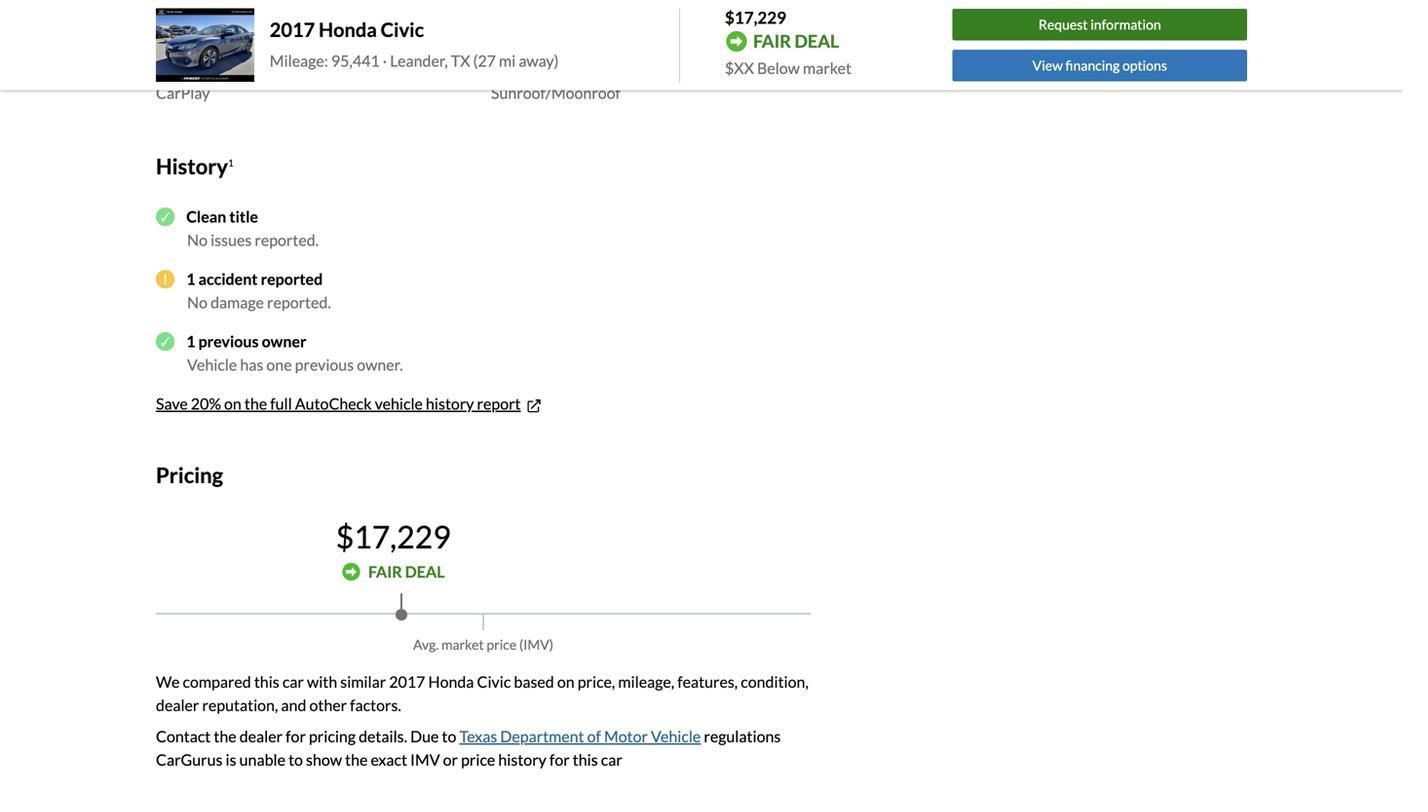 Task type: describe. For each thing, give the bounding box(es) containing it.
damage
[[211, 293, 264, 312]]

$xx
[[725, 58, 754, 77]]

1 horizontal spatial the
[[244, 394, 267, 413]]

report
[[477, 394, 521, 413]]

tx
[[451, 51, 470, 70]]

0 horizontal spatial previous
[[198, 332, 259, 351]]

title
[[229, 207, 258, 226]]

0 vertical spatial price
[[487, 636, 517, 653]]

clean
[[186, 207, 226, 226]]

save 20% on the full autocheck vehicle history report link
[[156, 394, 543, 415]]

motor
[[604, 727, 648, 746]]

deal
[[795, 30, 839, 52]]

regulations cargurus is unable to show the exact imv or price history for this car
[[156, 727, 781, 769]]

has
[[240, 355, 263, 374]]

2017 honda civic image
[[156, 8, 254, 82]]

imv
[[410, 750, 440, 769]]

0 horizontal spatial for
[[286, 727, 306, 746]]

save 20% on the full autocheck vehicle history report image
[[525, 396, 543, 415]]

other
[[309, 696, 347, 715]]

due to texas department of motor vehicle
[[410, 727, 701, 746]]

android
[[156, 37, 212, 56]]

condition,
[[741, 672, 809, 691]]

accident
[[198, 269, 258, 288]]

on inside we compared this car with similar 2017 honda civic based on price, mileage, features, condition, dealer reputation, and other factors.
[[557, 672, 575, 691]]

mi
[[499, 51, 516, 70]]

exact
[[371, 750, 407, 769]]

texas
[[459, 727, 497, 746]]

view financing options
[[1033, 57, 1167, 74]]

reported
[[261, 269, 323, 288]]

0 vertical spatial on
[[224, 394, 241, 413]]

vdpalert image
[[156, 270, 175, 288]]

options
[[1122, 57, 1167, 74]]

no for no damage reported.
[[187, 293, 208, 312]]

owner.
[[357, 355, 403, 374]]

details.
[[359, 727, 407, 746]]

2017 honda civic mileage: 95,441 · leander, tx (27 mi away)
[[270, 18, 559, 70]]

leather
[[491, 37, 544, 56]]

no damage reported.
[[187, 293, 331, 312]]

and
[[281, 696, 306, 715]]

·
[[383, 51, 387, 70]]

view financing options button
[[953, 50, 1247, 81]]

clean title
[[186, 207, 258, 226]]

request information
[[1039, 16, 1161, 33]]

price,
[[578, 672, 615, 691]]

price inside regulations cargurus is unable to show the exact imv or price history for this car
[[461, 750, 495, 769]]

start
[[548, 60, 582, 79]]

(imv)
[[519, 636, 553, 653]]

no issues reported.
[[187, 230, 319, 249]]

show
[[306, 750, 342, 769]]

vdpcheck image for clean title
[[156, 207, 175, 226]]

fair deal
[[368, 562, 445, 581]]

we
[[156, 672, 180, 691]]

for inside regulations cargurus is unable to show the exact imv or price history for this car
[[549, 750, 570, 769]]

1 previous owner
[[186, 332, 306, 351]]

reported. for clean title
[[255, 230, 319, 249]]

full
[[270, 394, 292, 413]]

car inside regulations cargurus is unable to show the exact imv or price history for this car
[[601, 750, 622, 769]]

save
[[156, 394, 188, 413]]

below
[[757, 58, 800, 77]]

fair deal
[[753, 30, 839, 52]]

or
[[443, 750, 458, 769]]

fair deal image
[[342, 562, 361, 581]]

car inside we compared this car with similar 2017 honda civic based on price, mileage, features, condition, dealer reputation, and other factors.
[[282, 672, 304, 691]]

contact
[[156, 727, 211, 746]]

sunroof/moonroof
[[491, 83, 621, 102]]

department
[[500, 727, 584, 746]]

pricing
[[156, 462, 223, 488]]

reputation,
[[202, 696, 278, 715]]

is
[[226, 750, 236, 769]]

civic inside 2017 honda civic mileage: 95,441 · leander, tx (27 mi away)
[[381, 18, 424, 41]]

0 vertical spatial market
[[803, 58, 852, 77]]

vehicle has one previous owner.
[[187, 355, 403, 374]]

2017 inside 2017 honda civic mileage: 95,441 · leander, tx (27 mi away)
[[270, 18, 315, 41]]

we compared this car with similar 2017 honda civic based on price, mileage, features, condition, dealer reputation, and other factors.
[[156, 672, 809, 715]]

history 1
[[156, 154, 234, 179]]

request
[[1039, 16, 1088, 33]]

cargurus
[[156, 750, 223, 769]]

unable
[[239, 750, 285, 769]]

contact the dealer for pricing details.
[[156, 727, 407, 746]]

0 vertical spatial to
[[442, 727, 456, 746]]

information
[[1091, 16, 1161, 33]]



Task type: locate. For each thing, give the bounding box(es) containing it.
reported. up reported at the top
[[255, 230, 319, 249]]

features,
[[677, 672, 738, 691]]

dealer up unable
[[239, 727, 283, 746]]

1 up 20%
[[186, 332, 195, 351]]

1 vertical spatial the
[[214, 727, 236, 746]]

1 vdpcheck image from the top
[[156, 207, 175, 226]]

honda inside we compared this car with similar 2017 honda civic based on price, mileage, features, condition, dealer reputation, and other factors.
[[428, 672, 474, 691]]

1
[[228, 157, 234, 169], [186, 269, 195, 288], [186, 332, 195, 351]]

0 horizontal spatial this
[[254, 672, 279, 691]]

1 for accident
[[186, 269, 195, 288]]

one
[[266, 355, 292, 374]]

save 20% on the full autocheck vehicle history report
[[156, 394, 521, 413]]

history down department
[[498, 750, 546, 769]]

with
[[307, 672, 337, 691]]

0 vertical spatial reported.
[[255, 230, 319, 249]]

financing
[[1066, 57, 1120, 74]]

0 horizontal spatial dealer
[[156, 696, 199, 715]]

carplay
[[156, 83, 210, 102]]

0 vertical spatial honda
[[319, 18, 377, 41]]

to inside regulations cargurus is unable to show the exact imv or price history for this car
[[288, 750, 303, 769]]

0 vertical spatial $17,229
[[725, 7, 786, 27]]

auto
[[215, 37, 248, 56]]

autocheck
[[295, 394, 372, 413]]

1 horizontal spatial previous
[[295, 355, 354, 374]]

regulations
[[704, 727, 781, 746]]

1 no from the top
[[187, 230, 208, 249]]

1 vertical spatial 1
[[186, 269, 195, 288]]

1 vertical spatial civic
[[477, 672, 511, 691]]

civic
[[381, 18, 424, 41], [477, 672, 511, 691]]

vdpcheck image for 1 previous owner
[[156, 332, 175, 351]]

0 horizontal spatial to
[[288, 750, 303, 769]]

0 horizontal spatial 2017
[[270, 18, 315, 41]]

1 horizontal spatial vehicle
[[651, 727, 701, 746]]

1 vertical spatial 2017
[[389, 672, 425, 691]]

leather seats remote start sunroof/moonroof
[[491, 37, 621, 102]]

honda down avg.
[[428, 672, 474, 691]]

0 vertical spatial civic
[[381, 18, 424, 41]]

2017 up factors.
[[389, 672, 425, 691]]

car
[[282, 672, 304, 691], [601, 750, 622, 769]]

due
[[410, 727, 439, 746]]

1 horizontal spatial to
[[442, 727, 456, 746]]

market down deal
[[803, 58, 852, 77]]

0 vertical spatial for
[[286, 727, 306, 746]]

1 horizontal spatial dealer
[[239, 727, 283, 746]]

1 horizontal spatial car
[[601, 750, 622, 769]]

1 vertical spatial car
[[601, 750, 622, 769]]

this inside regulations cargurus is unable to show the exact imv or price history for this car
[[573, 750, 598, 769]]

1 vertical spatial for
[[549, 750, 570, 769]]

vehicle
[[375, 394, 423, 413]]

0 horizontal spatial car
[[282, 672, 304, 691]]

1 vertical spatial dealer
[[239, 727, 283, 746]]

1 vertical spatial previous
[[295, 355, 354, 374]]

1 horizontal spatial honda
[[428, 672, 474, 691]]

1 vertical spatial this
[[573, 750, 598, 769]]

civic down avg. market price (imv)
[[477, 672, 511, 691]]

civic up leander,
[[381, 18, 424, 41]]

mileage,
[[618, 672, 674, 691]]

fair
[[753, 30, 791, 52]]

0 vertical spatial this
[[254, 672, 279, 691]]

1 right vdpalert image
[[186, 269, 195, 288]]

1 horizontal spatial history
[[498, 750, 546, 769]]

0 horizontal spatial market
[[441, 636, 484, 653]]

previous up has
[[198, 332, 259, 351]]

honda up the 95,441
[[319, 18, 377, 41]]

2 vertical spatial 1
[[186, 332, 195, 351]]

1 vertical spatial to
[[288, 750, 303, 769]]

on right 20%
[[224, 394, 241, 413]]

factors.
[[350, 696, 401, 715]]

1 vertical spatial on
[[557, 672, 575, 691]]

previous
[[198, 332, 259, 351], [295, 355, 354, 374]]

vdpcheck image down vdpalert image
[[156, 332, 175, 351]]

0 vertical spatial vdpcheck image
[[156, 207, 175, 226]]

compared
[[183, 672, 251, 691]]

price down texas
[[461, 750, 495, 769]]

bluetooth
[[156, 60, 224, 79]]

previous up autocheck
[[295, 355, 354, 374]]

0 vertical spatial vehicle
[[187, 355, 237, 374]]

1 horizontal spatial for
[[549, 750, 570, 769]]

0 horizontal spatial vehicle
[[187, 355, 237, 374]]

history
[[426, 394, 474, 413], [498, 750, 546, 769]]

2 vdpcheck image from the top
[[156, 332, 175, 351]]

reported. down reported at the top
[[267, 293, 331, 312]]

pricing
[[309, 727, 356, 746]]

1 horizontal spatial 2017
[[389, 672, 425, 691]]

1 horizontal spatial $17,229
[[725, 7, 786, 27]]

this up reputation,
[[254, 672, 279, 691]]

0 horizontal spatial on
[[224, 394, 241, 413]]

1 for previous
[[186, 332, 195, 351]]

vdpcheck image left clean
[[156, 207, 175, 226]]

1 vertical spatial $17,229
[[336, 518, 451, 555]]

request information button
[[953, 9, 1247, 41]]

car up and
[[282, 672, 304, 691]]

1 accident reported
[[186, 269, 323, 288]]

1 up clean title
[[228, 157, 234, 169]]

vehicle right 'motor' on the bottom
[[651, 727, 701, 746]]

0 horizontal spatial the
[[214, 727, 236, 746]]

the
[[244, 394, 267, 413], [214, 727, 236, 746], [345, 750, 368, 769]]

0 horizontal spatial $17,229
[[336, 518, 451, 555]]

of
[[587, 727, 601, 746]]

0 vertical spatial no
[[187, 230, 208, 249]]

0 horizontal spatial civic
[[381, 18, 424, 41]]

1 vertical spatial market
[[441, 636, 484, 653]]

market right avg.
[[441, 636, 484, 653]]

1 vertical spatial history
[[498, 750, 546, 769]]

similar
[[340, 672, 386, 691]]

away)
[[519, 51, 559, 70]]

0 horizontal spatial history
[[426, 394, 474, 413]]

2 no from the top
[[187, 293, 208, 312]]

0 vertical spatial history
[[426, 394, 474, 413]]

dealer inside we compared this car with similar 2017 honda civic based on price, mileage, features, condition, dealer reputation, and other factors.
[[156, 696, 199, 715]]

dealer
[[156, 696, 199, 715], [239, 727, 283, 746]]

0 vertical spatial previous
[[198, 332, 259, 351]]

the up is
[[214, 727, 236, 746]]

1 vertical spatial price
[[461, 750, 495, 769]]

2017 up mileage:
[[270, 18, 315, 41]]

1 horizontal spatial this
[[573, 750, 598, 769]]

price
[[487, 636, 517, 653], [461, 750, 495, 769]]

vdpcheck image
[[156, 207, 175, 226], [156, 332, 175, 351]]

2017
[[270, 18, 315, 41], [389, 672, 425, 691]]

avg.
[[413, 636, 439, 653]]

1 inside history 1
[[228, 157, 234, 169]]

view
[[1033, 57, 1063, 74]]

95,441
[[331, 51, 380, 70]]

2017 inside we compared this car with similar 2017 honda civic based on price, mileage, features, condition, dealer reputation, and other factors.
[[389, 672, 425, 691]]

to down contact the dealer for pricing details.
[[288, 750, 303, 769]]

mileage:
[[270, 51, 328, 70]]

honda inside 2017 honda civic mileage: 95,441 · leander, tx (27 mi away)
[[319, 18, 377, 41]]

$17,229 for $xx
[[725, 7, 786, 27]]

1 vertical spatial no
[[187, 293, 208, 312]]

history inside regulations cargurus is unable to show the exact imv or price history for this car
[[498, 750, 546, 769]]

owner
[[262, 332, 306, 351]]

market
[[803, 58, 852, 77], [441, 636, 484, 653]]

for down and
[[286, 727, 306, 746]]

for down due to texas department of motor vehicle
[[549, 750, 570, 769]]

history
[[156, 154, 228, 179]]

1 vertical spatial vehicle
[[651, 727, 701, 746]]

this inside we compared this car with similar 2017 honda civic based on price, mileage, features, condition, dealer reputation, and other factors.
[[254, 672, 279, 691]]

fair
[[368, 562, 402, 581]]

wheels
[[194, 13, 246, 32]]

$xx below market
[[725, 58, 852, 77]]

the left the full
[[244, 394, 267, 413]]

$17,229 for fair deal
[[336, 518, 451, 555]]

no for no issues reported.
[[187, 230, 208, 249]]

reported. for 1 accident reported
[[267, 293, 331, 312]]

no down clean
[[187, 230, 208, 249]]

texas department of motor vehicle link
[[459, 727, 701, 746]]

on left 'price,'
[[557, 672, 575, 691]]

2 vertical spatial the
[[345, 750, 368, 769]]

for
[[286, 727, 306, 746], [549, 750, 570, 769]]

seats
[[547, 37, 584, 56]]

(27
[[473, 51, 496, 70]]

1 horizontal spatial civic
[[477, 672, 511, 691]]

no down accident
[[187, 293, 208, 312]]

car down 'motor' on the bottom
[[601, 750, 622, 769]]

alloy
[[156, 13, 191, 32]]

this down texas department of motor vehicle link
[[573, 750, 598, 769]]

remote
[[491, 60, 545, 79]]

the right show
[[345, 750, 368, 769]]

based
[[514, 672, 554, 691]]

0 vertical spatial 1
[[228, 157, 234, 169]]

dealer down "we"
[[156, 696, 199, 715]]

20%
[[191, 394, 221, 413]]

1 horizontal spatial market
[[803, 58, 852, 77]]

alloy wheels android auto bluetooth carplay
[[156, 13, 248, 102]]

vehicle up 20%
[[187, 355, 237, 374]]

0 vertical spatial the
[[244, 394, 267, 413]]

0 vertical spatial 2017
[[270, 18, 315, 41]]

0 vertical spatial car
[[282, 672, 304, 691]]

2 horizontal spatial the
[[345, 750, 368, 769]]

1 vertical spatial reported.
[[267, 293, 331, 312]]

the inside regulations cargurus is unable to show the exact imv or price history for this car
[[345, 750, 368, 769]]

history left report
[[426, 394, 474, 413]]

1 vertical spatial honda
[[428, 672, 474, 691]]

$17,229
[[725, 7, 786, 27], [336, 518, 451, 555]]

1 horizontal spatial on
[[557, 672, 575, 691]]

0 horizontal spatial honda
[[319, 18, 377, 41]]

deal
[[405, 562, 445, 581]]

to
[[442, 727, 456, 746], [288, 750, 303, 769]]

1 vertical spatial vdpcheck image
[[156, 332, 175, 351]]

leander,
[[390, 51, 448, 70]]

civic inside we compared this car with similar 2017 honda civic based on price, mileage, features, condition, dealer reputation, and other factors.
[[477, 672, 511, 691]]

0 vertical spatial dealer
[[156, 696, 199, 715]]

price left the (imv)
[[487, 636, 517, 653]]

to up 'or'
[[442, 727, 456, 746]]



Task type: vqa. For each thing, say whether or not it's contained in the screenshot.
deal
yes



